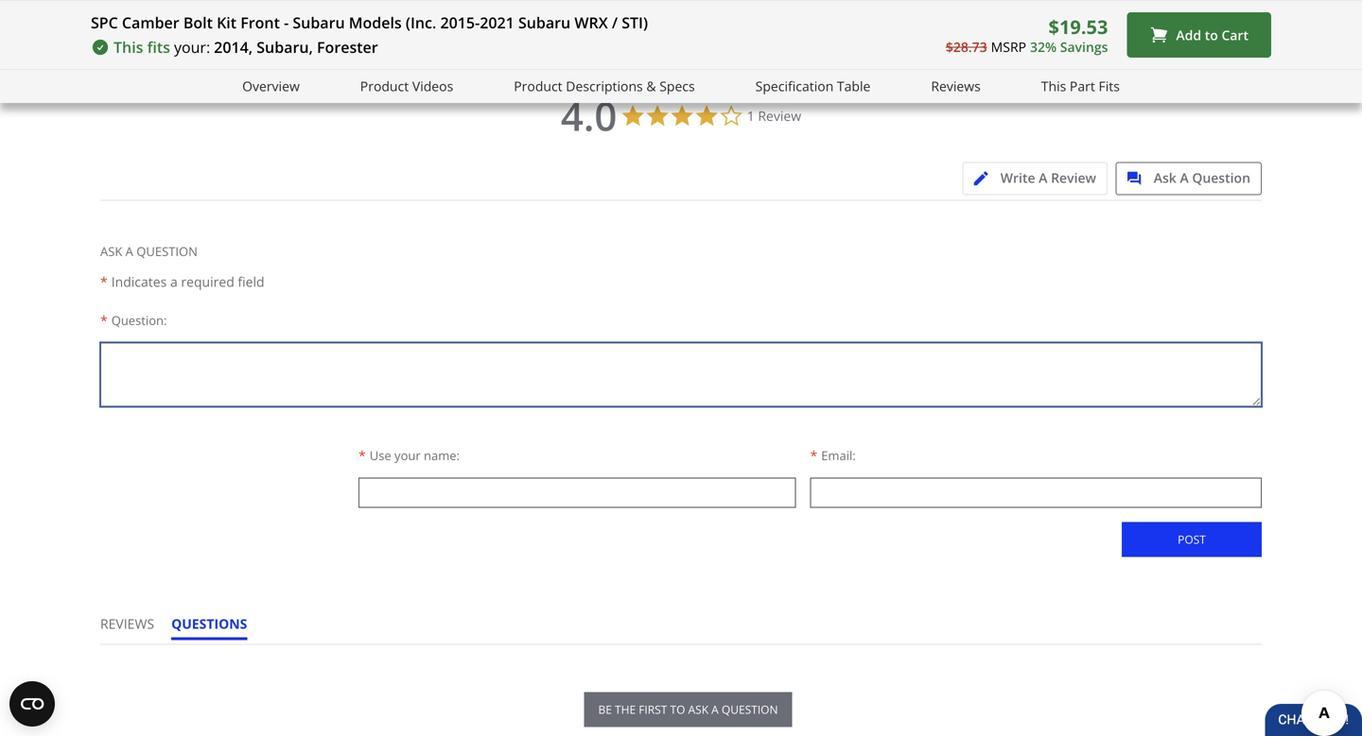 Task type: describe. For each thing, give the bounding box(es) containing it.
ask
[[1154, 169, 1177, 187]]

overview
[[242, 77, 300, 95]]

* for * indicates a required field
[[100, 273, 108, 291]]

add
[[1176, 26, 1201, 44]]

ask a question button
[[1116, 162, 1262, 195]]

add to cart
[[1176, 26, 1249, 44]]

this fits your: 2014, subaru, forester
[[114, 37, 378, 57]]

spc
[[91, 12, 118, 33]]

2015-
[[440, 12, 480, 33]]

* for * question:
[[100, 312, 108, 330]]

powered by
[[1162, 52, 1238, 70]]

a inside button
[[711, 702, 719, 718]]

table
[[837, 77, 871, 95]]

4.0
[[561, 88, 617, 143]]

0 vertical spatial a
[[170, 273, 178, 291]]

savings
[[1060, 38, 1108, 56]]

wrx
[[575, 12, 608, 33]]

a for ask
[[126, 243, 133, 260]]

write a review button
[[963, 162, 1108, 195]]

reviews
[[931, 77, 981, 95]]

2 subaru from the left
[[518, 12, 571, 33]]

ask
[[688, 702, 709, 718]]

question
[[1192, 169, 1250, 187]]

camber
[[122, 12, 179, 33]]

sti)
[[622, 12, 648, 33]]

$28.73
[[946, 38, 987, 56]]

tab panel containing *
[[100, 200, 1262, 583]]

use
[[370, 447, 391, 464]]

be the first to ask a question
[[598, 702, 778, 718]]

* question:
[[100, 312, 167, 330]]

spc camber bolt kit front - subaru models (inc. 2015-2021 subaru wrx / sti)
[[91, 12, 648, 33]]

reviews
[[100, 615, 154, 633]]

/
[[612, 12, 618, 33]]

indicates
[[111, 273, 167, 291]]

a for write
[[1039, 169, 1048, 187]]

product descriptions & specs
[[514, 77, 695, 95]]

0 vertical spatial review
[[758, 107, 801, 125]]

32%
[[1030, 38, 1057, 56]]

1
[[747, 107, 755, 125]]

$19.53 $28.73 msrp 32% savings
[[946, 13, 1108, 56]]

specification table
[[755, 77, 871, 95]]

product videos link
[[360, 76, 453, 97]]

ask a question
[[100, 243, 198, 260]]

subaru,
[[257, 37, 313, 57]]

product for product descriptions & specs
[[514, 77, 562, 95]]

front
[[240, 12, 280, 33]]

* email:
[[810, 447, 856, 465]]

* for * use your name:
[[358, 447, 366, 465]]

cart
[[1222, 26, 1249, 44]]

powered
[[1162, 52, 1217, 70]]

write no frame image
[[974, 172, 998, 186]]

powered by link
[[1162, 52, 1271, 76]]



Task type: vqa. For each thing, say whether or not it's contained in the screenshot.
question:
yes



Task type: locate. For each thing, give the bounding box(es) containing it.
be
[[598, 702, 612, 718]]

0 horizontal spatial to
[[670, 702, 685, 718]]

fits
[[1099, 77, 1120, 95]]

* left use
[[358, 447, 366, 465]]

write
[[1001, 169, 1035, 187]]

a down the question
[[170, 273, 178, 291]]

add to cart button
[[1127, 12, 1271, 58]]

tab list
[[100, 615, 264, 645]]

questions
[[171, 615, 247, 633]]

0 vertical spatial to
[[1205, 26, 1218, 44]]

ask a question
[[1154, 169, 1250, 187]]

be the first to ask a question button
[[584, 693, 792, 728]]

to right add
[[1205, 26, 1218, 44]]

name:
[[424, 447, 460, 464]]

question
[[722, 702, 778, 718]]

4.0 star rating element
[[561, 88, 617, 143]]

1 horizontal spatial this
[[1041, 77, 1066, 95]]

descriptions
[[566, 77, 643, 95]]

ask
[[100, 243, 122, 260]]

your:
[[174, 37, 210, 57]]

forester
[[317, 37, 378, 57]]

subaru right -
[[293, 12, 345, 33]]

review right write
[[1051, 169, 1096, 187]]

videos
[[412, 77, 453, 95]]

1 horizontal spatial review
[[1051, 169, 1096, 187]]

subaru
[[293, 12, 345, 33], [518, 12, 571, 33]]

bolt
[[183, 12, 213, 33]]

0 horizontal spatial a
[[170, 273, 178, 291]]

review
[[758, 107, 801, 125], [1051, 169, 1096, 187]]

a
[[170, 273, 178, 291], [711, 702, 719, 718]]

by
[[1220, 52, 1235, 70]]

specs
[[659, 77, 695, 95]]

product descriptions & specs link
[[514, 76, 695, 97]]

2 horizontal spatial a
[[1180, 169, 1189, 187]]

1 vertical spatial a
[[711, 702, 719, 718]]

review inside dropdown button
[[1051, 169, 1096, 187]]

this left fits
[[114, 37, 143, 57]]

product left videos
[[360, 77, 409, 95]]

review right '1'
[[758, 107, 801, 125]]

1 horizontal spatial a
[[711, 702, 719, 718]]

None field
[[358, 478, 796, 508], [810, 478, 1262, 508], [358, 478, 796, 508], [810, 478, 1262, 508]]

specification
[[755, 77, 834, 95]]

subaru left wrx
[[518, 12, 571, 33]]

0 horizontal spatial subaru
[[293, 12, 345, 33]]

1 vertical spatial review
[[1051, 169, 1096, 187]]

overview link
[[242, 76, 300, 97]]

2021
[[480, 12, 514, 33]]

$19.53
[[1049, 13, 1108, 39]]

a inside tab panel
[[126, 243, 133, 260]]

to left ask at bottom
[[670, 702, 685, 718]]

a inside ask a question dropdown button
[[1180, 169, 1189, 187]]

* for * email:
[[810, 447, 817, 465]]

-
[[284, 12, 289, 33]]

write a review
[[1001, 169, 1096, 187]]

this for this fits your: 2014, subaru, forester
[[114, 37, 143, 57]]

1 horizontal spatial subaru
[[518, 12, 571, 33]]

1 subaru from the left
[[293, 12, 345, 33]]

0 horizontal spatial product
[[360, 77, 409, 95]]

models
[[349, 12, 402, 33]]

this
[[114, 37, 143, 57], [1041, 77, 1066, 95]]

first
[[639, 702, 667, 718]]

* use your name:
[[358, 447, 460, 465]]

2 product from the left
[[514, 77, 562, 95]]

to
[[1205, 26, 1218, 44], [670, 702, 685, 718]]

required
[[181, 273, 234, 291]]

a inside write a review dropdown button
[[1039, 169, 1048, 187]]

1 product from the left
[[360, 77, 409, 95]]

* down ask
[[100, 273, 108, 291]]

a for ask
[[1180, 169, 1189, 187]]

* left email:
[[810, 447, 817, 465]]

(inc.
[[406, 12, 436, 33]]

fits
[[147, 37, 170, 57]]

None button
[[1122, 522, 1262, 557]]

dialog image
[[1127, 172, 1151, 186]]

product
[[360, 77, 409, 95], [514, 77, 562, 95]]

product videos
[[360, 77, 453, 95]]

tab panel
[[100, 200, 1262, 583]]

1 vertical spatial to
[[670, 702, 685, 718]]

2014,
[[214, 37, 253, 57]]

reviews link
[[931, 76, 981, 97]]

&
[[646, 77, 656, 95]]

product for product videos
[[360, 77, 409, 95]]

1 horizontal spatial to
[[1205, 26, 1218, 44]]

0 horizontal spatial this
[[114, 37, 143, 57]]

None text field
[[100, 343, 1262, 407]]

the
[[615, 702, 636, 718]]

1 horizontal spatial product
[[514, 77, 562, 95]]

*
[[100, 273, 108, 291], [100, 312, 108, 330], [358, 447, 366, 465], [810, 447, 817, 465]]

a right ask at bottom
[[711, 702, 719, 718]]

this left the part
[[1041, 77, 1066, 95]]

1 review
[[747, 107, 801, 125]]

* left question:
[[100, 312, 108, 330]]

msrp
[[991, 38, 1026, 56]]

specification table link
[[755, 76, 871, 97]]

* indicates a required field
[[100, 273, 265, 291]]

this part fits link
[[1041, 76, 1120, 97]]

your
[[394, 447, 421, 464]]

kit
[[217, 12, 237, 33]]

open widget image
[[9, 682, 55, 727]]

question:
[[111, 312, 167, 329]]

question
[[136, 243, 198, 260]]

1 vertical spatial this
[[1041, 77, 1066, 95]]

field
[[238, 273, 265, 291]]

0 horizontal spatial review
[[758, 107, 801, 125]]

product left the descriptions
[[514, 77, 562, 95]]

1 horizontal spatial a
[[1039, 169, 1048, 187]]

part
[[1070, 77, 1095, 95]]

this for this part fits
[[1041, 77, 1066, 95]]

a
[[1039, 169, 1048, 187], [1180, 169, 1189, 187], [126, 243, 133, 260]]

0 horizontal spatial a
[[126, 243, 133, 260]]

tab list containing reviews
[[100, 615, 264, 645]]

this part fits
[[1041, 77, 1120, 95]]

email:
[[821, 447, 856, 464]]

none button inside tab panel
[[1122, 522, 1262, 557]]

0 vertical spatial this
[[114, 37, 143, 57]]



